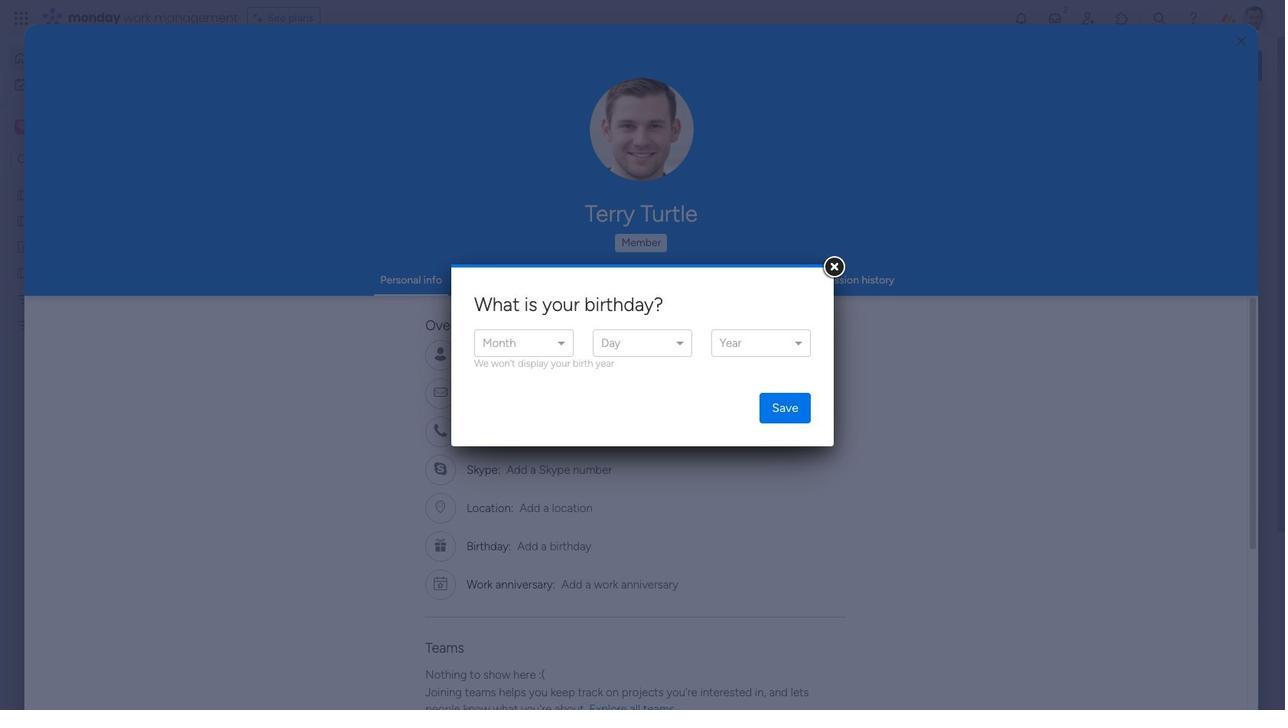 Task type: describe. For each thing, give the bounding box(es) containing it.
quick search results list box
[[236, 143, 996, 533]]

templates image image
[[1046, 308, 1248, 413]]

2 component image from the left
[[506, 303, 519, 317]]

help image
[[1186, 11, 1201, 26]]

workspace image
[[15, 119, 30, 135]]

workspace image
[[17, 119, 27, 135]]

close image
[[1237, 36, 1246, 47]]

add to favorites image
[[954, 280, 969, 295]]

2 image
[[1059, 1, 1072, 18]]

monday marketplace image
[[1114, 11, 1130, 26]]

notifications image
[[1014, 11, 1029, 26]]

1 component image from the left
[[255, 303, 269, 317]]



Task type: vqa. For each thing, say whether or not it's contained in the screenshot.
Remove From Favorites image
no



Task type: locate. For each thing, give the bounding box(es) containing it.
0 horizontal spatial component image
[[255, 303, 269, 317]]

see plans image
[[254, 10, 267, 27]]

select product image
[[14, 11, 29, 26]]

public board image
[[16, 187, 31, 202], [16, 213, 31, 228], [16, 265, 31, 280], [506, 279, 522, 296]]

terry turtle image
[[1242, 6, 1267, 31]]

search everything image
[[1152, 11, 1167, 26]]

add to favorites image
[[454, 467, 469, 482]]

component image
[[255, 303, 269, 317], [506, 303, 519, 317]]

copied! image
[[569, 349, 580, 361]]

1 horizontal spatial component image
[[506, 303, 519, 317]]

help center element
[[1033, 631, 1262, 692]]

getting started element
[[1033, 557, 1262, 619]]

public dashboard image
[[16, 239, 31, 254]]

option
[[0, 181, 195, 184]]

public board image
[[255, 279, 272, 296]]

dapulse x slim image
[[1239, 111, 1258, 129]]

invite members image
[[1081, 11, 1096, 26]]

update feed image
[[1047, 11, 1062, 26]]

list box
[[0, 179, 195, 544]]



